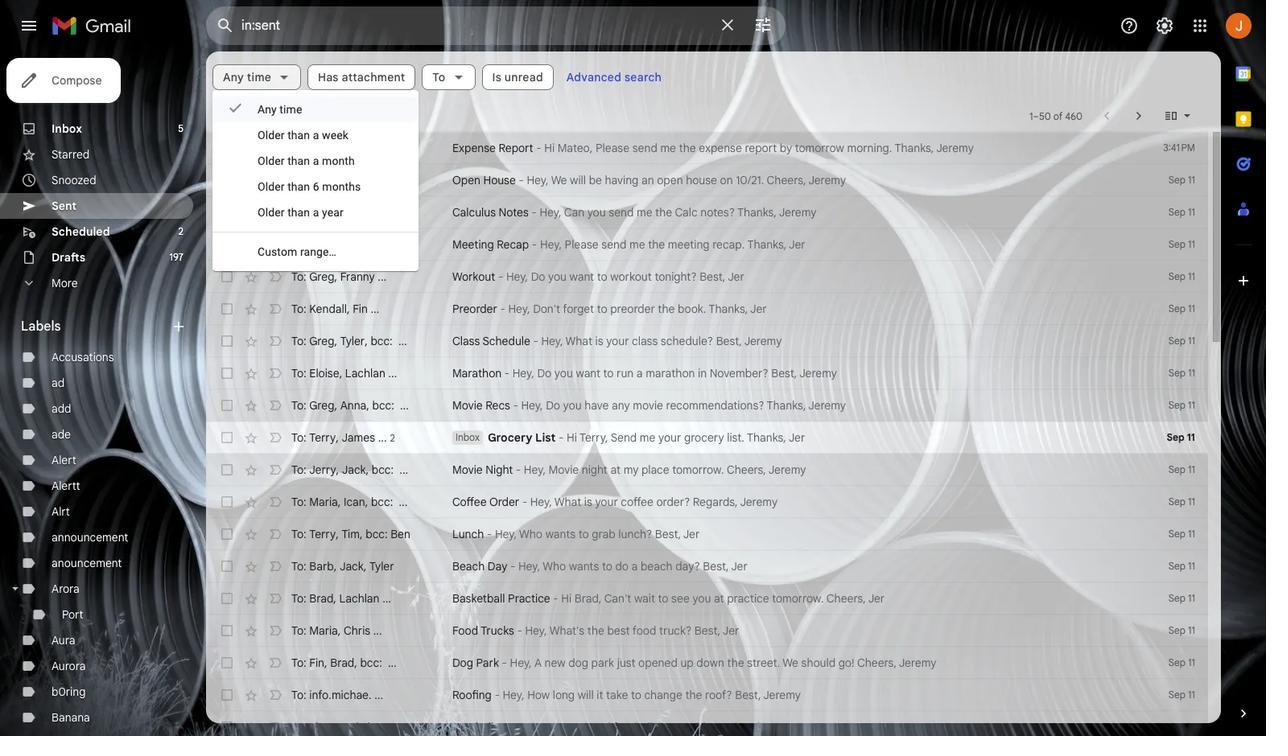 Task type: locate. For each thing, give the bounding box(es) containing it.
2 vertical spatial greg
[[309, 399, 335, 413]]

2 vertical spatial send
[[602, 238, 627, 252]]

to: for to: greg , franny ...
[[292, 270, 307, 284]]

0 vertical spatial will
[[570, 173, 586, 188]]

2 row from the top
[[206, 164, 1209, 196]]

2 maria from the top
[[309, 624, 338, 639]]

hey, down order
[[495, 527, 517, 542]]

toggle split pane mode image
[[1164, 108, 1180, 124]]

3 not important switch from the top
[[267, 205, 283, 221]]

1 vertical spatial wants
[[569, 560, 599, 574]]

search
[[625, 70, 662, 85]]

franny for greg
[[340, 270, 375, 284]]

8 row from the top
[[206, 358, 1209, 390]]

11 for movie recs - hey, do you have any movie recommendations? thanks, jeremy
[[1189, 399, 1196, 411]]

not important switch left the to: eloise on the top of page
[[267, 237, 283, 253]]

to: down custom range…
[[292, 270, 307, 284]]

1 maria from the top
[[309, 495, 338, 510]]

can't
[[604, 592, 632, 606]]

to: maria , ican , bcc : ...
[[292, 495, 408, 510]]

what's
[[550, 624, 585, 639]]

1 horizontal spatial tim
[[342, 527, 360, 542]]

tonight?
[[655, 270, 697, 284]]

alert
[[52, 453, 76, 468]]

0 horizontal spatial 2
[[178, 225, 184, 238]]

hey,
[[527, 173, 549, 188], [540, 205, 562, 220], [540, 238, 562, 252], [506, 270, 528, 284], [508, 302, 530, 316], [542, 334, 563, 349], [513, 366, 535, 381], [521, 399, 543, 413], [524, 463, 546, 478], [530, 495, 552, 510], [495, 527, 517, 542], [519, 560, 540, 574], [525, 624, 547, 639], [510, 656, 532, 671], [503, 688, 525, 703], [538, 721, 559, 735]]

to: for to: mateo
[[292, 141, 307, 155]]

not important switch for jerry
[[267, 205, 283, 221]]

bcc right frank
[[368, 721, 387, 735]]

- right trucks
[[517, 624, 523, 639]]

1 horizontal spatial inbox
[[456, 432, 480, 444]]

maria left chris
[[309, 624, 338, 639]]

bcc for ican
[[371, 495, 390, 510]]

port link
[[62, 608, 83, 622]]

please
[[596, 141, 630, 155], [565, 238, 599, 252]]

1 vertical spatial who
[[543, 560, 566, 574]]

5 to: from the top
[[292, 270, 307, 284]]

0 vertical spatial at
[[611, 463, 621, 478]]

2 vertical spatial hi
[[561, 592, 572, 606]]

Search mail text field
[[242, 18, 709, 34]]

6 to: from the top
[[292, 302, 307, 316]]

any left good
[[562, 721, 581, 735]]

1 vertical spatial what
[[555, 495, 582, 510]]

your for coffee
[[595, 495, 618, 510]]

me for you
[[637, 205, 653, 220]]

1 vertical spatial any time
[[258, 103, 302, 116]]

2 vertical spatial your
[[595, 495, 618, 510]]

to: down to: maria , chris ...
[[292, 656, 307, 671]]

older down older than a week
[[258, 155, 285, 167]]

lunch?
[[619, 527, 652, 542]]

0 horizontal spatial inbox
[[52, 122, 82, 136]]

4 not important switch from the top
[[267, 237, 283, 253]]

2 greg from the top
[[309, 334, 335, 349]]

aura
[[52, 634, 75, 648]]

will for we
[[570, 173, 586, 188]]

to: left james
[[292, 430, 307, 445]]

1 older from the top
[[258, 129, 285, 142]]

refresh image
[[267, 108, 283, 124]]

older than a week
[[258, 129, 349, 142]]

a left month
[[313, 155, 319, 167]]

2 not important switch from the top
[[267, 172, 283, 188]]

1 jerry from the top
[[309, 205, 336, 220]]

coffee
[[621, 495, 654, 510]]

sep 11 for food trucks - hey, what's the best food truck? best, jer
[[1169, 625, 1196, 637]]

14 to: from the top
[[292, 560, 307, 574]]

is down night at the left
[[584, 495, 593, 510]]

to: fin , brad , bcc : ...
[[292, 656, 397, 671]]

1 vertical spatial will
[[578, 688, 594, 703]]

4 older from the top
[[258, 206, 285, 219]]

me for terry,
[[640, 431, 656, 445]]

older for older than 6 months
[[258, 180, 285, 193]]

sep for hey, who wants to do a beach day? best, jer
[[1169, 560, 1186, 573]]

lachlan for eloise
[[345, 366, 386, 381]]

bcc down chris
[[360, 656, 379, 671]]

terry left james
[[309, 430, 336, 445]]

1 vertical spatial 2
[[390, 432, 395, 444]]

terry for tim
[[309, 527, 336, 542]]

0 vertical spatial any
[[223, 70, 244, 85]]

lachlan for brad
[[339, 592, 380, 606]]

row
[[206, 132, 1209, 164], [206, 164, 1209, 196], [206, 196, 1209, 229], [206, 229, 1209, 261], [206, 261, 1209, 293], [206, 293, 1209, 325], [206, 325, 1209, 358], [206, 358, 1209, 390], [206, 390, 1209, 422], [206, 422, 1209, 454], [206, 454, 1209, 486], [206, 486, 1209, 519], [206, 519, 1209, 551], [206, 551, 1209, 583], [206, 583, 1209, 615], [206, 615, 1209, 647], [206, 647, 1209, 680], [206, 680, 1209, 712], [206, 712, 1209, 737]]

, down james
[[366, 463, 369, 478]]

8 to: from the top
[[292, 366, 307, 381]]

arora link
[[52, 582, 80, 597]]

0 horizontal spatial tim
[[309, 721, 328, 735]]

to: for to: eloise
[[292, 238, 307, 252]]

class
[[453, 334, 480, 349]]

0 vertical spatial tim
[[342, 527, 360, 542]]

0 vertical spatial lachlan
[[345, 366, 386, 381]]

15 to: from the top
[[292, 592, 307, 606]]

10 to: from the top
[[292, 430, 307, 445]]

11 for food trucks - hey, what's the best food truck? best, jer
[[1189, 625, 1196, 637]]

drafts link
[[52, 250, 85, 265]]

, up to: barb , jack , tyler
[[336, 527, 339, 542]]

0 horizontal spatial we
[[551, 173, 567, 188]]

to: for to: maria , chris ...
[[292, 624, 307, 639]]

preorder - hey, don't forget to preorder the book. thanks, jer
[[453, 302, 767, 316]]

an
[[642, 173, 654, 188]]

1 horizontal spatial tomorrow.
[[772, 592, 824, 606]]

main content
[[206, 52, 1222, 737]]

: for to: terry , tim , bcc : ben
[[385, 527, 388, 542]]

- right 'game'
[[530, 721, 535, 735]]

thanks, right the list.
[[747, 431, 787, 445]]

to: for to: eloise , lachlan ...
[[292, 366, 307, 381]]

50
[[1040, 110, 1051, 122]]

sep 11 for football game - hey, any good football games this weekend? best, jer
[[1169, 722, 1196, 734]]

to: left info.michae.
[[292, 688, 307, 703]]

dog
[[453, 656, 474, 671]]

to: for to: jerry , jack , bcc : ...
[[292, 463, 307, 478]]

expense
[[699, 141, 742, 155]]

this
[[693, 721, 711, 735]]

down
[[697, 656, 725, 671]]

send up the an
[[633, 141, 658, 155]]

: left ben
[[385, 527, 388, 542]]

older for older than a week
[[258, 129, 285, 142]]

13 to: from the top
[[292, 527, 307, 542]]

1 vertical spatial maria
[[309, 624, 338, 639]]

: right frank
[[387, 721, 390, 735]]

11 for basketball practice - hi brad, can't wait to see you at practice tomorrow. cheers, jer
[[1189, 593, 1196, 605]]

we right street.
[[783, 656, 799, 671]]

1 row from the top
[[206, 132, 1209, 164]]

9 row from the top
[[206, 390, 1209, 422]]

do for hey, do you want to workout tonight? best, jer
[[531, 270, 545, 284]]

1 vertical spatial is
[[584, 495, 593, 510]]

0 vertical spatial tyler
[[340, 334, 365, 349]]

11 for preorder - hey, don't forget to preorder the book. thanks, jer
[[1189, 303, 1196, 315]]

sep for hey, do you have any movie recommendations? thanks, jeremy
[[1169, 399, 1186, 411]]

meeting
[[668, 238, 710, 252]]

0 vertical spatial wants
[[546, 527, 576, 542]]

0 vertical spatial want
[[570, 270, 594, 284]]

grab
[[592, 527, 616, 542]]

sep 11 for coffee order - hey, what is your coffee order? regards, jeremy
[[1169, 496, 1196, 508]]

thanks, down november?
[[767, 399, 807, 413]]

11 to: from the top
[[292, 463, 307, 478]]

practice
[[727, 592, 769, 606]]

1
[[1030, 110, 1034, 122]]

tyler down ben
[[370, 560, 394, 574]]

will left be
[[570, 173, 586, 188]]

0 vertical spatial what
[[566, 334, 593, 349]]

what for hey, what is your class schedule? best, jeremy
[[566, 334, 593, 349]]

older
[[258, 129, 285, 142], [258, 155, 285, 167], [258, 180, 285, 193], [258, 206, 285, 219]]

to: left kendall
[[292, 302, 307, 316]]

tomorrow. down grocery
[[673, 463, 724, 478]]

bcc left ben
[[366, 527, 385, 542]]

1 horizontal spatial 2
[[390, 432, 395, 444]]

0 vertical spatial who
[[519, 527, 543, 542]]

roofing - hey, how long will it take to change the roof? best, jeremy
[[453, 688, 801, 703]]

to: for to: brad , lachlan ...
[[292, 592, 307, 606]]

4 row from the top
[[206, 229, 1209, 261]]

to: left mateo
[[292, 141, 307, 155]]

take
[[606, 688, 628, 703]]

1 vertical spatial tomorrow.
[[772, 592, 824, 606]]

2 horizontal spatial any
[[562, 721, 581, 735]]

alertt link
[[52, 479, 80, 494]]

sep for hi brad, can't wait to see you at practice tomorrow. cheers, jer
[[1169, 593, 1186, 605]]

1 horizontal spatial any
[[258, 103, 277, 116]]

greg down range… on the top left
[[309, 270, 335, 284]]

3 older from the top
[[258, 180, 285, 193]]

, down to: terry , tim , bcc : ben on the left bottom of the page
[[364, 560, 367, 574]]

sep 11 for movie recs - hey, do you have any movie recommendations? thanks, jeremy
[[1169, 399, 1196, 411]]

main menu image
[[19, 16, 39, 35]]

alrt
[[52, 505, 70, 519]]

2 than from the top
[[288, 155, 310, 167]]

1 vertical spatial eloise
[[309, 366, 340, 381]]

sep for hey, do you want to workout tonight? best, jer
[[1169, 271, 1186, 283]]

0 vertical spatial inbox
[[52, 122, 82, 136]]

send down having
[[609, 205, 634, 220]]

0 vertical spatial send
[[633, 141, 658, 155]]

12 to: from the top
[[292, 495, 307, 510]]

1 vertical spatial inbox
[[456, 432, 480, 444]]

recommendations?
[[666, 399, 765, 413]]

1 horizontal spatial is
[[596, 334, 604, 349]]

jer
[[789, 238, 806, 252], [728, 270, 745, 284], [751, 302, 767, 316], [789, 431, 805, 445], [683, 527, 700, 542], [731, 560, 748, 574], [869, 592, 885, 606], [723, 624, 739, 639], [797, 721, 814, 735]]

4 than from the top
[[288, 206, 310, 219]]

0 vertical spatial jerry
[[309, 205, 336, 220]]

3 greg from the top
[[309, 399, 335, 413]]

support image
[[1120, 16, 1139, 35]]

not important switch for mateo
[[267, 140, 283, 156]]

chris
[[344, 624, 371, 639]]

b0ring link
[[52, 685, 86, 700]]

movie
[[453, 399, 483, 413], [453, 463, 483, 478], [549, 463, 579, 478]]

bcc for jack
[[372, 463, 391, 478]]

2 jerry from the top
[[309, 463, 336, 478]]

greg left anna
[[309, 399, 335, 413]]

0 vertical spatial do
[[531, 270, 545, 284]]

older for older than a month
[[258, 155, 285, 167]]

wants
[[546, 527, 576, 542], [569, 560, 599, 574]]

beach
[[641, 560, 673, 574]]

3 to: from the top
[[292, 205, 307, 220]]

- right park
[[502, 656, 507, 671]]

greg for tyler
[[309, 334, 335, 349]]

1 horizontal spatial time
[[280, 103, 302, 116]]

row up grocery
[[206, 390, 1209, 422]]

17 to: from the top
[[292, 656, 307, 671]]

1 vertical spatial terry
[[309, 527, 336, 542]]

tim left frank
[[309, 721, 328, 735]]

1 vertical spatial franny
[[340, 270, 375, 284]]

0 horizontal spatial any
[[223, 70, 244, 85]]

who down lunch - hey, who wants to grab lunch? best, jer in the bottom of the page
[[543, 560, 566, 574]]

0 vertical spatial tomorrow.
[[673, 463, 724, 478]]

1 vertical spatial send
[[609, 205, 634, 220]]

to: down to: greg , tyler , bcc : ...
[[292, 366, 307, 381]]

movie left night at the bottom left
[[453, 463, 483, 478]]

: up to: maria , ican , bcc : ...
[[391, 463, 394, 478]]

0 vertical spatial franny
[[339, 173, 374, 188]]

movie left recs
[[453, 399, 483, 413]]

any
[[612, 399, 630, 413]]

1 horizontal spatial we
[[783, 656, 799, 671]]

4 to: from the top
[[292, 238, 307, 252]]

grayson
[[342, 205, 384, 220]]

inbox inside labels navigation
[[52, 122, 82, 136]]

accusations
[[52, 350, 114, 365]]

to: down to: brad , lachlan ...
[[292, 624, 307, 639]]

brad up info.michae.
[[330, 656, 355, 671]]

row down down
[[206, 680, 1209, 712]]

0 vertical spatial we
[[551, 173, 567, 188]]

0 vertical spatial time
[[247, 70, 271, 85]]

2 to: from the top
[[292, 173, 307, 188]]

row up down
[[206, 615, 1209, 647]]

any time up refresh image
[[223, 70, 271, 85]]

row down place
[[206, 486, 1209, 519]]

to: barb , jack , tyler
[[292, 560, 394, 574]]

1 vertical spatial lachlan
[[339, 592, 380, 606]]

expense
[[453, 141, 496, 155]]

1 vertical spatial do
[[537, 366, 552, 381]]

not important switch for eloise
[[267, 237, 283, 253]]

any time inside popup button
[[223, 70, 271, 85]]

11 for movie night - hey, movie night at my place tomorrow. cheers, jeremy
[[1189, 464, 1196, 476]]

to: jack , franny
[[292, 173, 374, 188]]

sep 11 for basketball practice - hi brad, can't wait to see you at practice tomorrow. cheers, jer
[[1169, 593, 1196, 605]]

to: down to: terry , james ... 2
[[292, 463, 307, 478]]

0 vertical spatial any time
[[223, 70, 271, 85]]

1 not important switch from the top
[[267, 140, 283, 156]]

kendall
[[309, 302, 347, 316]]

jack for barb
[[340, 560, 364, 574]]

ican
[[344, 495, 365, 510]]

0 horizontal spatial time
[[247, 70, 271, 85]]

ad
[[52, 376, 64, 391]]

any down any time popup button
[[258, 103, 277, 116]]

cheers,
[[767, 173, 807, 188], [727, 463, 767, 478], [827, 592, 866, 606], [858, 656, 897, 671]]

9 to: from the top
[[292, 399, 307, 413]]

: for to: tim , frank , bcc : ...
[[387, 721, 390, 735]]

0 vertical spatial greg
[[309, 270, 335, 284]]

the
[[679, 141, 696, 155], [656, 205, 673, 220], [648, 238, 665, 252], [658, 302, 675, 316], [588, 624, 605, 639], [728, 656, 745, 671], [686, 688, 703, 703]]

None checkbox
[[219, 269, 235, 285], [219, 301, 235, 317], [219, 366, 235, 382], [219, 398, 235, 414], [219, 462, 235, 478], [219, 623, 235, 639], [219, 655, 235, 672], [219, 720, 235, 736], [219, 269, 235, 285], [219, 301, 235, 317], [219, 366, 235, 382], [219, 398, 235, 414], [219, 462, 235, 478], [219, 623, 235, 639], [219, 655, 235, 672], [219, 720, 235, 736]]

1 vertical spatial fin
[[309, 656, 325, 671]]

1 than from the top
[[288, 129, 310, 142]]

0 horizontal spatial is
[[584, 495, 593, 510]]

0 vertical spatial fin
[[353, 302, 368, 316]]

week
[[322, 129, 349, 142]]

open
[[657, 173, 683, 188]]

2 vertical spatial jack
[[340, 560, 364, 574]]

None search field
[[206, 6, 786, 45]]

jerry down 6
[[309, 205, 336, 220]]

best, right truck? at right
[[695, 624, 721, 639]]

to: info.michae. ...
[[292, 688, 383, 703]]

send for please
[[633, 141, 658, 155]]

0 vertical spatial is
[[596, 334, 604, 349]]

1 vertical spatial at
[[714, 592, 724, 606]]

than left 6
[[288, 180, 310, 193]]

alertt
[[52, 479, 80, 494]]

0 horizontal spatial fin
[[309, 656, 325, 671]]

1 vertical spatial want
[[576, 366, 601, 381]]

have
[[585, 399, 609, 413]]

...
[[378, 270, 387, 284], [371, 302, 380, 316], [399, 334, 407, 349], [389, 366, 397, 381], [400, 399, 409, 413], [378, 430, 387, 445], [400, 463, 408, 478], [399, 495, 408, 510], [383, 592, 391, 606], [373, 624, 382, 639], [388, 656, 397, 671], [375, 688, 383, 703], [395, 721, 404, 735]]

0 vertical spatial brad
[[309, 592, 334, 606]]

: for to: maria , ican , bcc : ...
[[390, 495, 393, 510]]

football
[[614, 721, 653, 735]]

1 vertical spatial jack
[[342, 463, 366, 478]]

7 to: from the top
[[292, 334, 307, 349]]

park
[[592, 656, 614, 671]]

bcc for tim
[[366, 527, 385, 542]]

please up having
[[596, 141, 630, 155]]

hey, left a
[[510, 656, 532, 671]]

1 vertical spatial jerry
[[309, 463, 336, 478]]

1 eloise from the top
[[309, 238, 340, 252]]

best, up november?
[[716, 334, 742, 349]]

sent link
[[52, 199, 77, 213]]

attachment
[[342, 70, 405, 85]]

to: for to: fin , brad , bcc : ...
[[292, 656, 307, 671]]

inbox inside inbox grocery list - hi terry, send me your grocery list. thanks, jer
[[456, 432, 480, 444]]

0 horizontal spatial at
[[611, 463, 621, 478]]

6
[[313, 180, 319, 193]]

settings image
[[1156, 16, 1175, 35]]

maria left the ican
[[309, 495, 338, 510]]

13 row from the top
[[206, 519, 1209, 551]]

inbox left the grocery
[[456, 432, 480, 444]]

0 vertical spatial 2
[[178, 225, 184, 238]]

19 row from the top
[[206, 712, 1209, 737]]

3 than from the top
[[288, 180, 310, 193]]

hey, right recap
[[540, 238, 562, 252]]

any time button
[[213, 64, 301, 90]]

- right night at the bottom left
[[516, 463, 521, 478]]

not important switch
[[267, 140, 283, 156], [267, 172, 283, 188], [267, 205, 283, 221], [267, 237, 283, 253]]

None checkbox
[[219, 333, 235, 349], [219, 430, 235, 446], [219, 494, 235, 511], [219, 527, 235, 543], [219, 559, 235, 575], [219, 591, 235, 607], [219, 688, 235, 704], [219, 333, 235, 349], [219, 430, 235, 446], [219, 494, 235, 511], [219, 527, 235, 543], [219, 559, 235, 575], [219, 591, 235, 607], [219, 688, 235, 704]]

1 vertical spatial we
[[783, 656, 799, 671]]

more
[[52, 276, 78, 291]]

recap.
[[713, 238, 745, 252]]

jerry down to: terry , james ... 2
[[309, 463, 336, 478]]

night
[[582, 463, 608, 478]]

search mail image
[[211, 11, 240, 40]]

sep 11 for dog park - hey, a new dog park just opened up down the street. we should go! cheers, jeremy
[[1169, 657, 1196, 669]]

16 row from the top
[[206, 615, 1209, 647]]

announcement
[[52, 531, 128, 545]]

calc
[[675, 205, 698, 220]]

1 terry from the top
[[309, 430, 336, 445]]

1 vertical spatial greg
[[309, 334, 335, 349]]

11 for beach day - hey, who wants to do a beach day? best, jer
[[1189, 560, 1196, 573]]

to: left frank
[[292, 721, 307, 735]]

0 vertical spatial eloise
[[309, 238, 340, 252]]

row down recommendations?
[[206, 422, 1209, 454]]

time up refresh image
[[247, 70, 271, 85]]

workout - hey, do you want to workout tonight? best, jer
[[453, 270, 745, 284]]

1 vertical spatial time
[[280, 103, 302, 116]]

12 row from the top
[[206, 486, 1209, 519]]

1 to: from the top
[[292, 141, 307, 155]]

open house - hey, we will be having an open house on 10/21. cheers, jeremy
[[453, 173, 846, 188]]

maria for chris
[[309, 624, 338, 639]]

eloise down year
[[309, 238, 340, 252]]

a left week
[[313, 129, 319, 142]]

class
[[632, 334, 658, 349]]

tomorrow. right the practice
[[772, 592, 824, 606]]

0 vertical spatial maria
[[309, 495, 338, 510]]

2 terry from the top
[[309, 527, 336, 542]]

fin down to: maria , chris ...
[[309, 656, 325, 671]]

18 to: from the top
[[292, 688, 307, 703]]

to: for to: terry , james ... 2
[[292, 430, 307, 445]]

custom
[[258, 246, 297, 258]]

sep 11 for workout - hey, do you want to workout tonight? best, jer
[[1169, 271, 1196, 283]]

send for you
[[609, 205, 634, 220]]

any inside popup button
[[223, 70, 244, 85]]

anouncement link
[[52, 556, 122, 571]]

movie recs - hey, do you have any movie recommendations? thanks, jeremy
[[453, 399, 846, 413]]

15 row from the top
[[206, 583, 1209, 615]]

sep 11 for roofing - hey, how long will it take to change the roof? best, jeremy
[[1169, 689, 1196, 701]]

to: for to: jerry , grayson
[[292, 205, 307, 220]]

6 row from the top
[[206, 293, 1209, 325]]

labels
[[21, 319, 61, 335]]

5 row from the top
[[206, 261, 1209, 293]]

eloise for to: eloise
[[309, 238, 340, 252]]

1 vertical spatial hi
[[567, 431, 577, 445]]

: for to: jerry , jack , bcc : ...
[[391, 463, 394, 478]]

to: up to: barb , jack , tyler
[[292, 527, 307, 542]]

row up see
[[206, 551, 1209, 583]]

0 vertical spatial hi
[[545, 141, 555, 155]]

1 vertical spatial tyler
[[370, 560, 394, 574]]

2 older from the top
[[258, 155, 285, 167]]

: for to: greg , anna , bcc : ...
[[392, 399, 394, 413]]

ade
[[52, 428, 71, 442]]

to: greg , anna , bcc : ...
[[292, 399, 409, 413]]

movie for movie night - hey, movie night at my place tomorrow. cheers, jeremy
[[453, 463, 483, 478]]

will
[[570, 173, 586, 188], [578, 688, 594, 703]]

1 greg from the top
[[309, 270, 335, 284]]

please down can
[[565, 238, 599, 252]]

older up older than a year
[[258, 180, 285, 193]]

house
[[484, 173, 516, 188]]

do
[[616, 560, 629, 574]]

2 inside to: terry , james ... 2
[[390, 432, 395, 444]]

we
[[551, 173, 567, 188], [783, 656, 799, 671]]

best, right weekend?
[[769, 721, 795, 735]]

any time up older than a week
[[258, 103, 302, 116]]

thanks, right 'book.' in the right top of the page
[[709, 302, 748, 316]]

1 horizontal spatial at
[[714, 592, 724, 606]]

new
[[545, 656, 566, 671]]

19 to: from the top
[[292, 721, 307, 735]]

0 vertical spatial terry
[[309, 430, 336, 445]]

thanks,
[[895, 141, 934, 155], [738, 205, 777, 220], [748, 238, 787, 252], [709, 302, 748, 316], [767, 399, 807, 413], [747, 431, 787, 445]]

2 eloise from the top
[[309, 366, 340, 381]]

0 horizontal spatial tyler
[[340, 334, 365, 349]]

tab list
[[1222, 52, 1267, 679]]

class schedule - hey, what is your class schedule? best, jeremy
[[453, 334, 782, 349]]

0 vertical spatial your
[[607, 334, 629, 349]]

16 to: from the top
[[292, 624, 307, 639]]

lachlan up anna
[[345, 366, 386, 381]]

coffee
[[453, 495, 487, 510]]



Task type: vqa. For each thing, say whether or not it's contained in the screenshot.
ninth row from the bottom
yes



Task type: describe. For each thing, give the bounding box(es) containing it.
to: for to: barb , jack , tyler
[[292, 560, 307, 574]]

- right the practice
[[553, 592, 559, 606]]

football game - hey, any good football games this weekend? best, jer
[[453, 721, 814, 735]]

time inside popup button
[[247, 70, 271, 85]]

hi for mateo,
[[545, 141, 555, 155]]

7 row from the top
[[206, 325, 1209, 358]]

, left the ican
[[338, 495, 341, 510]]

bcc for anna
[[372, 399, 392, 413]]

197
[[170, 251, 184, 263]]

11 for workout - hey, do you want to workout tonight? best, jer
[[1189, 271, 1196, 283]]

to left run
[[604, 366, 614, 381]]

11 row from the top
[[206, 454, 1209, 486]]

sep for hey, movie night at my place tomorrow. cheers, jeremy
[[1169, 464, 1186, 476]]

custom range…
[[258, 246, 337, 258]]

info.michae.
[[309, 688, 372, 703]]

to right take
[[631, 688, 642, 703]]

- right notes
[[532, 205, 537, 220]]

best, right roof?
[[735, 688, 761, 703]]

- right list
[[559, 431, 564, 445]]

to: for to: tim , frank , bcc : ...
[[292, 721, 307, 735]]

main content containing any time
[[206, 52, 1222, 737]]

the left 'book.' in the right top of the page
[[658, 302, 675, 316]]

food
[[453, 624, 478, 639]]

cheers, down the list.
[[727, 463, 767, 478]]

older than a year
[[258, 206, 344, 219]]

sep for hey, do you want to run a marathon in november? best, jeremy
[[1169, 367, 1186, 379]]

you left have
[[563, 399, 582, 413]]

best, right day?
[[703, 560, 729, 574]]

advanced
[[567, 70, 622, 85]]

a right run
[[637, 366, 643, 381]]

place
[[642, 463, 670, 478]]

11 for coffee order - hey, what is your coffee order? regards, jeremy
[[1189, 496, 1196, 508]]

, down month
[[333, 173, 336, 188]]

eloise for to: eloise , lachlan ...
[[309, 366, 340, 381]]

aura link
[[52, 634, 75, 648]]

to left see
[[658, 592, 669, 606]]

meeting recap - hey, please send me the meeting recap. thanks, jer
[[453, 238, 806, 252]]

the right down
[[728, 656, 745, 671]]

is for coffee
[[584, 495, 593, 510]]

is for class
[[596, 334, 604, 349]]

bcc for frank
[[368, 721, 387, 735]]

hey, left how
[[503, 688, 525, 703]]

aurora link
[[52, 659, 86, 674]]

1 horizontal spatial tyler
[[370, 560, 394, 574]]

hey, left what's on the bottom left of page
[[525, 624, 547, 639]]

11 for dog park - hey, a new dog park just opened up down the street. we should go! cheers, jeremy
[[1189, 657, 1196, 669]]

sep 11 for preorder - hey, don't forget to preorder the book. thanks, jer
[[1169, 303, 1196, 315]]

0 vertical spatial please
[[596, 141, 630, 155]]

street.
[[747, 656, 780, 671]]

hey, down schedule
[[513, 366, 535, 381]]

thanks, right the recap.
[[748, 238, 787, 252]]

banana
[[52, 711, 90, 726]]

sep for hey, don't forget to preorder the book. thanks, jer
[[1169, 303, 1186, 315]]

11 for roofing - hey, how long will it take to change the roof? best, jeremy
[[1189, 689, 1196, 701]]

to: tim , frank , bcc : ...
[[292, 721, 404, 735]]

dog
[[569, 656, 589, 671]]

11 for marathon - hey, do you want to run a marathon in november? best, jeremy
[[1189, 367, 1196, 379]]

11 for class schedule - hey, what is your class schedule? best, jeremy
[[1189, 335, 1196, 347]]

drafts
[[52, 250, 85, 265]]

ben
[[391, 527, 411, 542]]

- right day
[[511, 560, 516, 574]]

to left workout
[[597, 270, 608, 284]]

morning.
[[848, 141, 893, 155]]

opened
[[639, 656, 678, 671]]

older image
[[1131, 108, 1147, 124]]

is unread
[[492, 70, 543, 85]]

to: for to: greg , tyler , bcc : ...
[[292, 334, 307, 349]]

see
[[672, 592, 690, 606]]

hi for brad,
[[561, 592, 572, 606]]

- right order
[[522, 495, 528, 510]]

starred
[[52, 147, 90, 162]]

1 vertical spatial brad
[[330, 656, 355, 671]]

, down to: greg , tyler , bcc : ...
[[340, 366, 342, 381]]

november?
[[710, 366, 769, 381]]

- right schedule
[[533, 334, 539, 349]]

day?
[[676, 560, 700, 574]]

you right see
[[693, 592, 711, 606]]

, up james
[[367, 399, 370, 413]]

schedule?
[[661, 334, 714, 349]]

hey, right house
[[527, 173, 549, 188]]

want for run
[[576, 366, 601, 381]]

1 50 of 460
[[1030, 110, 1083, 122]]

sep for hey, what is your coffee order? regards, jeremy
[[1169, 496, 1186, 508]]

unread
[[505, 70, 543, 85]]

to: terry , tim , bcc : ben
[[292, 527, 411, 542]]

, left james
[[336, 430, 339, 445]]

compose button
[[6, 58, 121, 103]]

to: mateo
[[292, 141, 342, 155]]

sep 11 for movie night - hey, movie night at my place tomorrow. cheers, jeremy
[[1169, 464, 1196, 476]]

notes?
[[701, 205, 735, 220]]

grocery
[[488, 431, 533, 445]]

inbox for inbox
[[52, 122, 82, 136]]

hey, left can
[[540, 205, 562, 220]]

preorder
[[453, 302, 497, 316]]

, up to: maria , chris ...
[[334, 592, 337, 606]]

labels heading
[[21, 319, 171, 335]]

to: for to: greg , anna , bcc : ...
[[292, 399, 307, 413]]

2 vertical spatial any
[[562, 721, 581, 735]]

not important switch for jack
[[267, 172, 283, 188]]

roofing
[[453, 688, 492, 703]]

sep 11 for class schedule - hey, what is your class schedule? best, jeremy
[[1169, 335, 1196, 347]]

terry for james
[[309, 430, 336, 445]]

- right house
[[519, 173, 524, 188]]

thanks, right morning.
[[895, 141, 934, 155]]

brad,
[[575, 592, 602, 606]]

1 vertical spatial please
[[565, 238, 599, 252]]

hey, down don't
[[542, 334, 563, 349]]

frank
[[334, 721, 362, 735]]

to: for to: info.michae. ...
[[292, 688, 307, 703]]

10 row from the top
[[206, 422, 1209, 454]]

year
[[322, 206, 344, 219]]

to: greg , tyler , bcc : ...
[[292, 334, 407, 349]]

1 horizontal spatial fin
[[353, 302, 368, 316]]

ad link
[[52, 376, 64, 391]]

clear search image
[[712, 9, 744, 41]]

range…
[[300, 246, 337, 258]]

sep 11 for marathon - hey, do you want to run a marathon in november? best, jeremy
[[1169, 367, 1196, 379]]

the left best
[[588, 624, 605, 639]]

, left grayson
[[336, 205, 339, 220]]

hey, left don't
[[508, 302, 530, 316]]

hey, right day
[[519, 560, 540, 574]]

is
[[492, 70, 502, 85]]

anouncement
[[52, 556, 122, 571]]

, up to: greg , tyler , bcc : ...
[[347, 302, 350, 316]]

, down to: terry , james ... 2
[[336, 463, 339, 478]]

, down range… on the top left
[[335, 270, 337, 284]]

sep 11 for beach day - hey, who wants to do a beach day? best, jer
[[1169, 560, 1196, 573]]

workout
[[611, 270, 652, 284]]

me for please
[[661, 141, 676, 155]]

food trucks - hey, what's the best food truck? best, jer
[[453, 624, 739, 639]]

: for to: greg , tyler , bcc : ...
[[390, 334, 393, 349]]

hey, down how
[[538, 721, 559, 735]]

hey, down list
[[524, 463, 546, 478]]

3 row from the top
[[206, 196, 1209, 229]]

food
[[633, 624, 657, 639]]

- right the "preorder"
[[500, 302, 506, 316]]

of
[[1054, 110, 1063, 122]]

sep for hey, what's the best food truck? best, jer
[[1169, 625, 1186, 637]]

14 row from the top
[[206, 551, 1209, 583]]

2 inside labels navigation
[[178, 225, 184, 238]]

, down the to: kendall , fin ...
[[335, 334, 337, 349]]

to: brad , lachlan ...
[[292, 592, 391, 606]]

to left do
[[602, 560, 613, 574]]

older than a month
[[258, 155, 355, 167]]

to right forget
[[597, 302, 608, 316]]

, up to: brad , lachlan ...
[[334, 560, 337, 574]]

will for long
[[578, 688, 594, 703]]

bcc for brad
[[360, 656, 379, 671]]

maria for ican
[[309, 495, 338, 510]]

just
[[617, 656, 636, 671]]

terry,
[[580, 431, 608, 445]]

me down calculus notes - hey, can you send me the calc notes? thanks, jeremy
[[630, 238, 645, 252]]

cheers, down by
[[767, 173, 807, 188]]

want for workout
[[570, 270, 594, 284]]

games
[[656, 721, 690, 735]]

, up to: terry , tim , bcc : ben on the left bottom of the page
[[365, 495, 368, 510]]

marathon
[[646, 366, 695, 381]]

banana link
[[52, 711, 90, 726]]

1 vertical spatial any
[[258, 103, 277, 116]]

marathon - hey, do you want to run a marathon in november? best, jeremy
[[453, 366, 837, 381]]

add link
[[52, 402, 71, 416]]

than for week
[[288, 129, 310, 142]]

the left meeting
[[648, 238, 665, 252]]

0 vertical spatial jack
[[309, 173, 333, 188]]

a
[[535, 656, 542, 671]]

2 vertical spatial do
[[546, 399, 560, 413]]

to: for to: jack , franny
[[292, 173, 307, 188]]

lunch
[[453, 527, 484, 542]]

franny for jack
[[339, 173, 374, 188]]

cheers, right go!
[[858, 656, 897, 671]]

park
[[476, 656, 499, 671]]

5
[[178, 122, 184, 134]]

, down to: maria , chris ...
[[325, 656, 327, 671]]

- right recs
[[513, 399, 519, 413]]

cheers, up go!
[[827, 592, 866, 606]]

movie left night at the left
[[549, 463, 579, 478]]

your for class
[[607, 334, 629, 349]]

sep for hey, how long will it take to change the roof? best, jeremy
[[1169, 689, 1186, 701]]

hey, right recs
[[521, 399, 543, 413]]

don't
[[533, 302, 560, 316]]

best, down order?
[[655, 527, 681, 542]]

to left grab
[[579, 527, 589, 542]]

than for year
[[288, 206, 310, 219]]

, left chris
[[338, 624, 341, 639]]

ade link
[[52, 428, 71, 442]]

sep for hey, who wants to grab lunch? best, jer
[[1169, 528, 1186, 540]]

11 for lunch - hey, who wants to grab lunch? best, jer
[[1189, 528, 1196, 540]]

sep 11 for lunch - hey, who wants to grab lunch? best, jer
[[1169, 528, 1196, 540]]

you right can
[[588, 205, 606, 220]]

anna
[[340, 399, 367, 413]]

- right lunch
[[487, 527, 492, 542]]

to: for to: terry , tim , bcc : ben
[[292, 527, 307, 542]]

up
[[681, 656, 694, 671]]

hey, right order
[[530, 495, 552, 510]]

1 vertical spatial your
[[659, 431, 682, 445]]

- right recap
[[532, 238, 537, 252]]

to: for to: maria , ican , bcc : ...
[[292, 495, 307, 510]]

the left expense
[[679, 141, 696, 155]]

, left anna
[[335, 399, 337, 413]]

1 vertical spatial tim
[[309, 721, 328, 735]]

the left calc at right top
[[656, 205, 673, 220]]

best, down the recap.
[[700, 270, 726, 284]]

a for week
[[313, 129, 319, 142]]

sep for hey, any good football games this weekend? best, jer
[[1169, 722, 1186, 734]]

best, right november?
[[772, 366, 798, 381]]

movie for movie recs - hey, do you have any movie recommendations? thanks, jeremy
[[453, 399, 483, 413]]

alert link
[[52, 453, 76, 468]]

- right roofing
[[495, 688, 500, 703]]

thanks, down 10/21. at the top
[[738, 205, 777, 220]]

greg for anna
[[309, 399, 335, 413]]

a right do
[[632, 560, 638, 574]]

18 row from the top
[[206, 680, 1209, 712]]

, up to: eloise , lachlan ...
[[365, 334, 368, 349]]

to: for to: kendall , fin ...
[[292, 302, 307, 316]]

you left run
[[555, 366, 573, 381]]

jerry for grayson
[[309, 205, 336, 220]]

than for months
[[288, 180, 310, 193]]

good
[[584, 721, 611, 735]]

my
[[624, 463, 639, 478]]

recap
[[497, 238, 529, 252]]

- right workout
[[498, 270, 504, 284]]

sep for hey, a new dog park just opened up down the street. we should go! cheers, jeremy
[[1169, 657, 1186, 669]]

, down chris
[[355, 656, 357, 671]]

17 row from the top
[[206, 647, 1209, 680]]

, left frank
[[328, 721, 331, 735]]

inbox for inbox grocery list - hi terry, send me your grocery list. thanks, jer
[[456, 432, 480, 444]]

do for hey, do you want to run a marathon in november? best, jeremy
[[537, 366, 552, 381]]

add
[[52, 402, 71, 416]]

, down the ican
[[360, 527, 363, 542]]

- right marathon
[[505, 366, 510, 381]]

0 horizontal spatial tomorrow.
[[673, 463, 724, 478]]

the left roof?
[[686, 688, 703, 703]]

- right 'report'
[[536, 141, 542, 155]]

it
[[597, 688, 604, 703]]

older for older than a year
[[258, 206, 285, 219]]

grocery
[[684, 431, 724, 445]]

hey, down recap
[[506, 270, 528, 284]]

greg for franny
[[309, 270, 335, 284]]

advanced search options image
[[747, 9, 779, 41]]

arora
[[52, 582, 80, 597]]

barb
[[309, 560, 334, 574]]

what for hey, what is your coffee order? regards, jeremy
[[555, 495, 582, 510]]

, down info.michae.
[[362, 721, 365, 735]]

gmail image
[[52, 10, 139, 42]]

jerry for jack
[[309, 463, 336, 478]]

dog park - hey, a new dog park just opened up down the street. we should go! cheers, jeremy
[[453, 656, 937, 671]]

you up don't
[[548, 270, 567, 284]]

order
[[490, 495, 519, 510]]

wait
[[634, 592, 655, 606]]

labels navigation
[[0, 52, 206, 737]]

: for to: fin , brad , bcc : ...
[[379, 656, 382, 671]]



